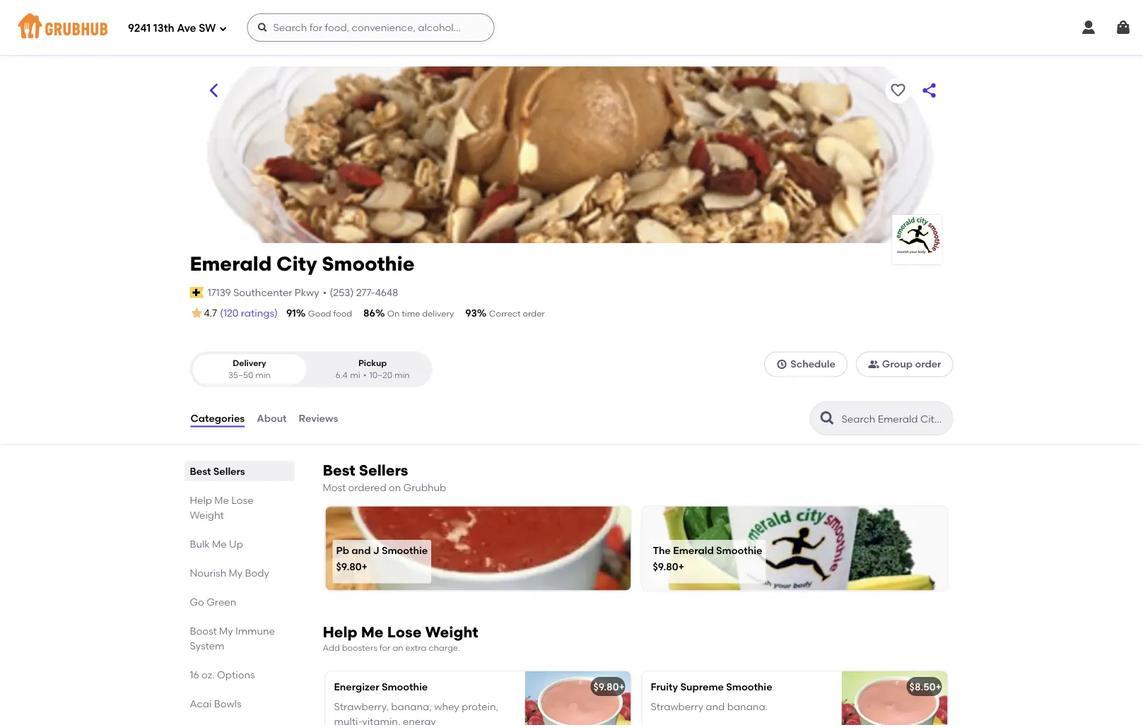Task type: locate. For each thing, give the bounding box(es) containing it.
subscription pass image
[[190, 287, 204, 298]]

1 horizontal spatial emerald
[[673, 544, 714, 556]]

help for help me lose weight
[[190, 494, 212, 506]]

energizer
[[334, 681, 379, 693]]

0 horizontal spatial weight
[[190, 509, 224, 521]]

group
[[882, 358, 913, 370]]

strawberry and banana.
[[651, 701, 768, 713]]

0 horizontal spatial and
[[352, 544, 371, 556]]

1 vertical spatial svg image
[[776, 359, 788, 370]]

• right mi
[[363, 370, 367, 380]]

2 vertical spatial me
[[361, 623, 384, 641]]

strawberry,
[[334, 701, 389, 713]]

options
[[217, 669, 255, 681]]

smoothie inside pb and j smoothie $9.80 +
[[382, 544, 428, 556]]

1 horizontal spatial •
[[363, 370, 367, 380]]

(120 ratings)
[[220, 307, 278, 319]]

1 vertical spatial emerald
[[673, 544, 714, 556]]

0 vertical spatial weight
[[190, 509, 224, 521]]

1 vertical spatial me
[[212, 538, 227, 550]]

1 horizontal spatial min
[[394, 370, 410, 380]]

me for help me lose weight
[[214, 494, 229, 506]]

bulk
[[190, 538, 210, 550]]

smoothie
[[322, 252, 415, 276], [382, 544, 428, 556], [716, 544, 762, 556], [382, 681, 428, 693], [726, 681, 772, 693]]

me down the best sellers
[[214, 494, 229, 506]]

sellers for best sellers
[[213, 465, 245, 477]]

and down fruity supreme smoothie
[[706, 701, 725, 713]]

help inside 'help me lose weight'
[[190, 494, 212, 506]]

0 horizontal spatial $9.80
[[336, 561, 362, 573]]

best
[[323, 462, 355, 480], [190, 465, 211, 477]]

categories button
[[190, 393, 245, 444]]

option group containing delivery 35–50 min
[[190, 352, 432, 387]]

grubhub
[[403, 482, 446, 494]]

best inside best sellers most ordered on grubhub
[[323, 462, 355, 480]]

min right 10–20
[[394, 370, 410, 380]]

1 min from the left
[[255, 370, 271, 380]]

17139
[[208, 286, 231, 298]]

acai bowls
[[190, 698, 241, 710]]

smoothie inside the emerald smoothie $9.80 +
[[716, 544, 762, 556]]

and inside pb and j smoothie $9.80 +
[[352, 544, 371, 556]]

the emerald smoothie $9.80 +
[[653, 544, 762, 573]]

lose inside help me lose weight add boosters for an extra charge.
[[387, 623, 422, 641]]

my left body
[[229, 567, 243, 579]]

0 horizontal spatial sellers
[[213, 465, 245, 477]]

about
[[257, 412, 287, 424]]

$9.80 down "the"
[[653, 561, 678, 573]]

group order button
[[856, 352, 953, 377]]

$9.80 inside the emerald smoothie $9.80 +
[[653, 561, 678, 573]]

an
[[393, 643, 403, 653]]

weight up bulk
[[190, 509, 224, 521]]

my inside boost my immune system
[[219, 625, 233, 637]]

emerald right "the"
[[673, 544, 714, 556]]

and for strawberry
[[706, 701, 725, 713]]

0 vertical spatial me
[[214, 494, 229, 506]]

lose up an
[[387, 623, 422, 641]]

$9.80
[[336, 561, 362, 573], [653, 561, 678, 573], [593, 681, 619, 693]]

0 vertical spatial svg image
[[1080, 19, 1097, 36]]

me left up
[[212, 538, 227, 550]]

0 vertical spatial order
[[523, 309, 545, 319]]

0 vertical spatial my
[[229, 567, 243, 579]]

me up boosters
[[361, 623, 384, 641]]

go green tab
[[190, 595, 289, 609]]

help up add
[[323, 623, 357, 641]]

share icon image
[[921, 82, 938, 99]]

17139 southcenter pkwy
[[208, 286, 319, 298]]

help down the best sellers
[[190, 494, 212, 506]]

(120
[[220, 307, 239, 319]]

2 horizontal spatial $9.80
[[653, 561, 678, 573]]

min
[[255, 370, 271, 380], [394, 370, 410, 380]]

order
[[523, 309, 545, 319], [915, 358, 941, 370]]

best sellers
[[190, 465, 245, 477]]

1 vertical spatial lose
[[387, 623, 422, 641]]

Search Emerald City Smoothie search field
[[840, 412, 948, 426]]

strawberry
[[651, 701, 703, 713]]

my right boost
[[219, 625, 233, 637]]

help
[[190, 494, 212, 506], [323, 623, 357, 641]]

mi
[[350, 370, 360, 380]]

order inside "group order" button
[[915, 358, 941, 370]]

1 vertical spatial weight
[[425, 623, 478, 641]]

save this restaurant button
[[885, 78, 911, 103]]

2 min from the left
[[394, 370, 410, 380]]

weight inside help me lose weight add boosters for an extra charge.
[[425, 623, 478, 641]]

order right correct
[[523, 309, 545, 319]]

order for correct order
[[523, 309, 545, 319]]

order right group
[[915, 358, 941, 370]]

93
[[465, 307, 477, 319]]

1 horizontal spatial lose
[[387, 623, 422, 641]]

1 horizontal spatial best
[[323, 462, 355, 480]]

0 horizontal spatial min
[[255, 370, 271, 380]]

0 vertical spatial and
[[352, 544, 371, 556]]

best inside tab
[[190, 465, 211, 477]]

about button
[[256, 393, 287, 444]]

sellers up 'help me lose weight'
[[213, 465, 245, 477]]

emerald up 17139
[[190, 252, 272, 276]]

16
[[190, 669, 199, 681]]

me for bulk me up
[[212, 538, 227, 550]]

svg image
[[1115, 19, 1132, 36], [257, 22, 268, 33], [219, 24, 227, 33]]

lose down best sellers tab
[[231, 494, 253, 506]]

16 oz. options
[[190, 669, 255, 681]]

me inside help me lose weight add boosters for an extra charge.
[[361, 623, 384, 641]]

0 horizontal spatial help
[[190, 494, 212, 506]]

best up 'help me lose weight'
[[190, 465, 211, 477]]

best sellers tab
[[190, 464, 289, 479]]

min inside pickup 6.4 mi • 10–20 min
[[394, 370, 410, 380]]

green
[[207, 596, 236, 608]]

0 horizontal spatial •
[[323, 286, 327, 298]]

2 horizontal spatial svg image
[[1115, 19, 1132, 36]]

1 horizontal spatial and
[[706, 701, 725, 713]]

weight up charge.
[[425, 623, 478, 641]]

•
[[323, 286, 327, 298], [363, 370, 367, 380]]

best up most at the bottom
[[323, 462, 355, 480]]

+ inside pb and j smoothie $9.80 +
[[362, 561, 368, 573]]

search icon image
[[819, 410, 836, 427]]

boost my immune system tab
[[190, 624, 289, 653]]

most
[[323, 482, 346, 494]]

ratings)
[[241, 307, 278, 319]]

0 horizontal spatial order
[[523, 309, 545, 319]]

star icon image
[[190, 306, 204, 320]]

energizer smoothie image
[[525, 671, 631, 725]]

1 vertical spatial help
[[323, 623, 357, 641]]

me inside 'help me lose weight'
[[214, 494, 229, 506]]

svg image inside the 'schedule' button
[[776, 359, 788, 370]]

$9.80 left fruity
[[593, 681, 619, 693]]

and left j
[[352, 544, 371, 556]]

+ inside the emerald smoothie $9.80 +
[[678, 561, 684, 573]]

whey
[[434, 701, 459, 713]]

min down delivery at the left of page
[[255, 370, 271, 380]]

16 oz. options tab
[[190, 667, 289, 682]]

0 horizontal spatial lose
[[231, 494, 253, 506]]

0 vertical spatial emerald
[[190, 252, 272, 276]]

emerald inside the emerald smoothie $9.80 +
[[673, 544, 714, 556]]

weight
[[190, 509, 224, 521], [425, 623, 478, 641]]

immune
[[235, 625, 275, 637]]

$9.80 +
[[593, 681, 625, 693]]

1 horizontal spatial order
[[915, 358, 941, 370]]

0 horizontal spatial svg image
[[219, 24, 227, 33]]

0 vertical spatial lose
[[231, 494, 253, 506]]

• left (253)
[[323, 286, 327, 298]]

lose inside 'help me lose weight'
[[231, 494, 253, 506]]

sellers inside best sellers most ordered on grubhub
[[359, 462, 408, 480]]

my for boost
[[219, 625, 233, 637]]

1 horizontal spatial svg image
[[1080, 19, 1097, 36]]

1 vertical spatial and
[[706, 701, 725, 713]]

sellers
[[359, 462, 408, 480], [213, 465, 245, 477]]

0 horizontal spatial svg image
[[776, 359, 788, 370]]

boosters
[[342, 643, 377, 653]]

option group
[[190, 352, 432, 387]]

j
[[373, 544, 379, 556]]

delivery 35–50 min
[[228, 358, 271, 380]]

boost
[[190, 625, 217, 637]]

time
[[402, 309, 420, 319]]

1 horizontal spatial help
[[323, 623, 357, 641]]

help me lose weight tab
[[190, 493, 289, 522]]

$9.80 down pb
[[336, 561, 362, 573]]

9241
[[128, 22, 151, 35]]

1 vertical spatial my
[[219, 625, 233, 637]]

pickup 6.4 mi • 10–20 min
[[335, 358, 410, 380]]

best for best sellers
[[190, 465, 211, 477]]

acai
[[190, 698, 212, 710]]

1 vertical spatial •
[[363, 370, 367, 380]]

lose for help me lose weight add boosters for an extra charge.
[[387, 623, 422, 641]]

1 horizontal spatial sellers
[[359, 462, 408, 480]]

sellers inside tab
[[213, 465, 245, 477]]

bowls
[[214, 698, 241, 710]]

svg image
[[1080, 19, 1097, 36], [776, 359, 788, 370]]

pickup
[[358, 358, 387, 368]]

0 horizontal spatial best
[[190, 465, 211, 477]]

13th
[[153, 22, 174, 35]]

0 vertical spatial help
[[190, 494, 212, 506]]

weight inside 'help me lose weight'
[[190, 509, 224, 521]]

Search for food, convenience, alcohol... search field
[[247, 13, 494, 42]]

sellers up the on
[[359, 462, 408, 480]]

caret left icon image
[[205, 82, 222, 99]]

help inside help me lose weight add boosters for an extra charge.
[[323, 623, 357, 641]]

group order
[[882, 358, 941, 370]]

svg image inside main navigation navigation
[[1080, 19, 1097, 36]]

order for group order
[[915, 358, 941, 370]]

emerald city smoothie logo image
[[892, 215, 942, 264]]

strawberry, banana, whey protein, multi-vitamin, energy
[[334, 701, 498, 725]]

1 horizontal spatial weight
[[425, 623, 478, 641]]

1 vertical spatial order
[[915, 358, 941, 370]]

35–50
[[228, 370, 253, 380]]

0 vertical spatial •
[[323, 286, 327, 298]]

weight for help me lose weight add boosters for an extra charge.
[[425, 623, 478, 641]]

emerald
[[190, 252, 272, 276], [673, 544, 714, 556]]

help me lose weight
[[190, 494, 253, 521]]



Task type: describe. For each thing, give the bounding box(es) containing it.
multi-
[[334, 715, 362, 725]]

reviews button
[[298, 393, 339, 444]]

pb and j smoothie $9.80 +
[[336, 544, 428, 573]]

delivery
[[233, 358, 266, 368]]

6.4
[[335, 370, 347, 380]]

main navigation navigation
[[0, 0, 1143, 55]]

go green
[[190, 596, 236, 608]]

protein,
[[462, 701, 498, 713]]

nourish my body tab
[[190, 566, 289, 580]]

91
[[286, 307, 296, 319]]

• (253) 277-4648
[[323, 286, 398, 298]]

supreme
[[680, 681, 724, 693]]

ordered
[[348, 482, 386, 494]]

sw
[[199, 22, 216, 35]]

delivery
[[422, 309, 454, 319]]

$9.80 inside pb and j smoothie $9.80 +
[[336, 561, 362, 573]]

bulk me up
[[190, 538, 243, 550]]

southcenter
[[233, 286, 292, 298]]

body
[[245, 567, 269, 579]]

me for help me lose weight add boosters for an extra charge.
[[361, 623, 384, 641]]

vitamin,
[[362, 715, 400, 725]]

4.7
[[204, 307, 217, 319]]

fruity
[[651, 681, 678, 693]]

oz.
[[202, 669, 215, 681]]

city
[[276, 252, 317, 276]]

1 horizontal spatial svg image
[[257, 22, 268, 33]]

min inside "delivery 35–50 min"
[[255, 370, 271, 380]]

help for help me lose weight add boosters for an extra charge.
[[323, 623, 357, 641]]

smoothie for fruity supreme smoothie
[[726, 681, 772, 693]]

and for pb
[[352, 544, 371, 556]]

best sellers most ordered on grubhub
[[323, 462, 446, 494]]

food
[[333, 309, 352, 319]]

good
[[308, 309, 331, 319]]

(253)
[[330, 286, 354, 298]]

fruity supreme smoothie
[[651, 681, 772, 693]]

4648
[[375, 286, 398, 298]]

86
[[363, 307, 375, 319]]

smoothie for emerald city smoothie
[[322, 252, 415, 276]]

nourish my body
[[190, 567, 269, 579]]

acai bowls tab
[[190, 696, 289, 711]]

on time delivery
[[387, 309, 454, 319]]

banana.
[[727, 701, 768, 713]]

correct
[[489, 309, 521, 319]]

extra
[[405, 643, 427, 653]]

add
[[323, 643, 340, 653]]

$8.50
[[909, 681, 936, 693]]

sellers for best sellers most ordered on grubhub
[[359, 462, 408, 480]]

bulk me up tab
[[190, 537, 289, 551]]

up
[[229, 538, 243, 550]]

save this restaurant image
[[890, 82, 907, 99]]

correct order
[[489, 309, 545, 319]]

energizer smoothie
[[334, 681, 428, 693]]

lose for help me lose weight
[[231, 494, 253, 506]]

for
[[379, 643, 391, 653]]

$8.50 +
[[909, 681, 942, 693]]

my for nourish
[[229, 567, 243, 579]]

charge.
[[429, 643, 460, 653]]

schedule
[[790, 358, 835, 370]]

people icon image
[[868, 359, 879, 370]]

1 horizontal spatial $9.80
[[593, 681, 619, 693]]

on
[[387, 309, 400, 319]]

boost my immune system
[[190, 625, 275, 652]]

weight for help me lose weight
[[190, 509, 224, 521]]

ave
[[177, 22, 196, 35]]

nourish
[[190, 567, 226, 579]]

pb
[[336, 544, 349, 556]]

schedule button
[[764, 352, 847, 377]]

good food
[[308, 309, 352, 319]]

0 horizontal spatial emerald
[[190, 252, 272, 276]]

emerald city smoothie
[[190, 252, 415, 276]]

categories
[[191, 412, 245, 424]]

fruity supreme smoothie image
[[842, 671, 948, 725]]

best for best sellers most ordered on grubhub
[[323, 462, 355, 480]]

reviews
[[299, 412, 338, 424]]

help me lose weight add boosters for an extra charge.
[[323, 623, 478, 653]]

energy
[[403, 715, 436, 725]]

banana,
[[391, 701, 432, 713]]

smoothie for the emerald smoothie $9.80 +
[[716, 544, 762, 556]]

the
[[653, 544, 671, 556]]

10–20
[[369, 370, 392, 380]]

(253) 277-4648 button
[[330, 285, 398, 300]]

on
[[389, 482, 401, 494]]

system
[[190, 640, 224, 652]]

9241 13th ave sw
[[128, 22, 216, 35]]

277-
[[356, 286, 375, 298]]

• inside pickup 6.4 mi • 10–20 min
[[363, 370, 367, 380]]

pkwy
[[295, 286, 319, 298]]



Task type: vqa. For each thing, say whether or not it's contained in the screenshot.
Lettuce, associated with Steamed Shrimp Spring Roll w/Peanut Sauce*
no



